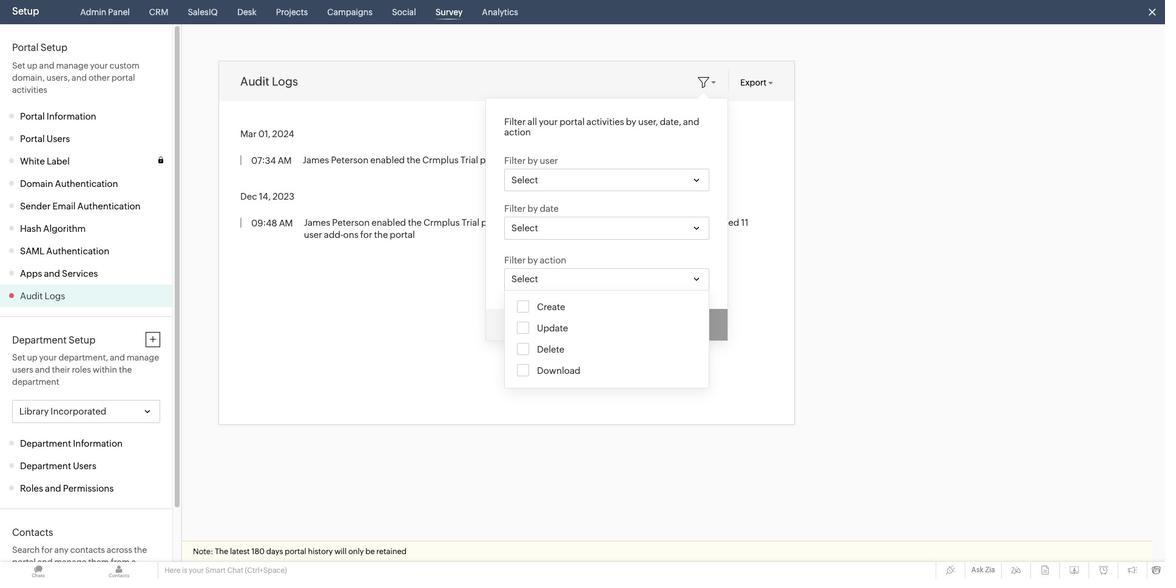 Task type: locate. For each thing, give the bounding box(es) containing it.
projects
[[276, 7, 308, 17]]

chats image
[[0, 562, 76, 579]]

here
[[164, 566, 181, 575]]

campaigns
[[327, 7, 373, 17]]

analytics link
[[477, 0, 523, 24]]

chat
[[227, 566, 243, 575]]

social
[[392, 7, 416, 17]]

is
[[182, 566, 187, 575]]

zia
[[985, 566, 995, 574]]

survey
[[436, 7, 463, 17]]

salesiq link
[[183, 0, 223, 24]]

(ctrl+space)
[[245, 566, 287, 575]]

your
[[189, 566, 204, 575]]

smart
[[205, 566, 226, 575]]

survey link
[[431, 0, 468, 24]]

analytics
[[482, 7, 518, 17]]

contacts image
[[81, 562, 157, 579]]



Task type: vqa. For each thing, say whether or not it's contained in the screenshot.
'Items'
no



Task type: describe. For each thing, give the bounding box(es) containing it.
setup
[[12, 5, 39, 17]]

panel
[[108, 7, 130, 17]]

campaigns link
[[323, 0, 377, 24]]

desk
[[237, 7, 257, 17]]

admin panel
[[80, 7, 130, 17]]

projects link
[[271, 0, 313, 24]]

crm
[[149, 7, 168, 17]]

salesiq
[[188, 7, 218, 17]]

crm link
[[144, 0, 173, 24]]

admin
[[80, 7, 106, 17]]

social link
[[387, 0, 421, 24]]

ask
[[972, 566, 984, 574]]

admin panel link
[[75, 0, 135, 24]]

here is your smart chat (ctrl+space)
[[164, 566, 287, 575]]

desk link
[[232, 0, 261, 24]]

ask zia
[[972, 566, 995, 574]]



